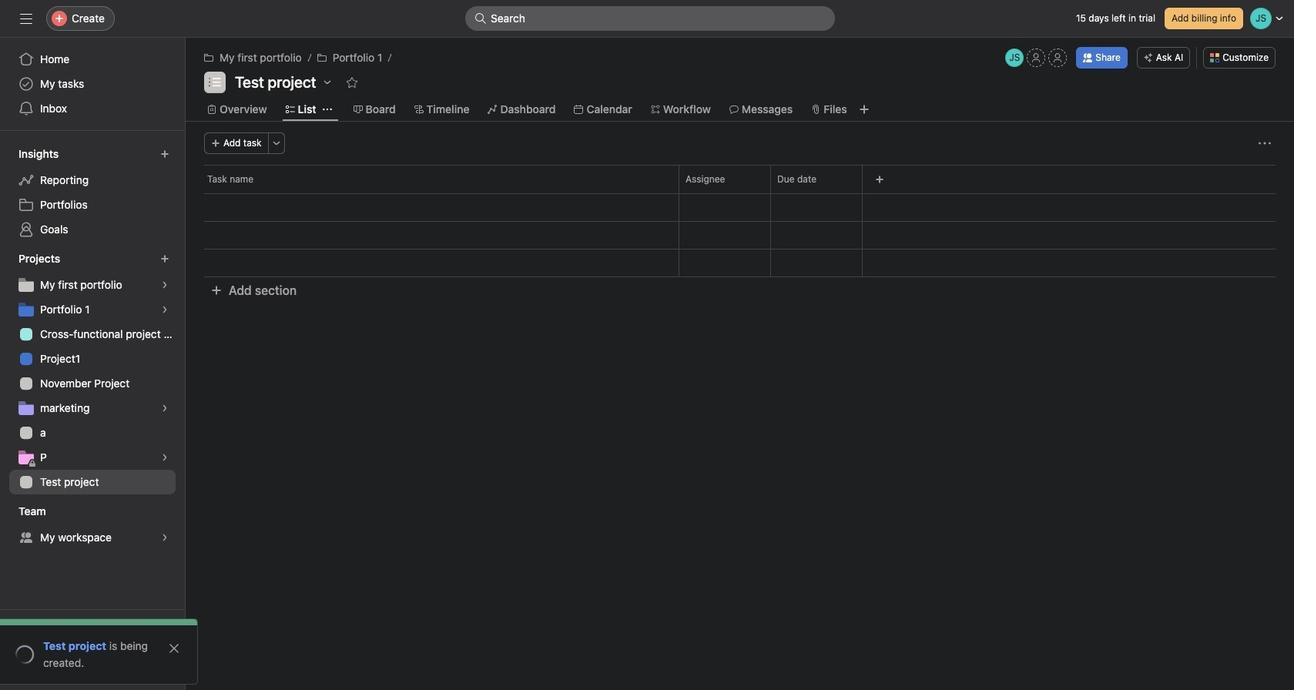 Task type: describe. For each thing, give the bounding box(es) containing it.
new project or portfolio image
[[160, 254, 170, 264]]

add field image
[[875, 175, 885, 184]]

add tab image
[[858, 103, 870, 116]]

see details, portfolio 1 image
[[160, 305, 170, 314]]

new insights image
[[160, 149, 170, 159]]

see details, my workspace image
[[160, 533, 170, 542]]

1 horizontal spatial more actions image
[[1259, 137, 1271, 149]]

list image
[[209, 76, 221, 89]]

tab actions image
[[323, 105, 332, 114]]

global element
[[0, 38, 185, 130]]

add to starred image
[[346, 76, 358, 89]]

close image
[[168, 643, 180, 655]]

manage project members image
[[1006, 49, 1024, 67]]



Task type: locate. For each thing, give the bounding box(es) containing it.
0 horizontal spatial more actions image
[[272, 139, 281, 148]]

hide sidebar image
[[20, 12, 32, 25]]

see details, my first portfolio image
[[160, 280, 170, 290]]

more actions image
[[1259, 137, 1271, 149], [272, 139, 281, 148]]

row
[[186, 165, 1294, 193], [204, 193, 1276, 194], [186, 193, 1294, 222], [186, 221, 1294, 250], [186, 249, 1294, 277]]

teams element
[[0, 498, 185, 553]]

projects element
[[0, 245, 185, 498]]

prominent image
[[475, 12, 487, 25]]

see details, marketing image
[[160, 404, 170, 413]]

list box
[[465, 6, 835, 31]]

insights element
[[0, 140, 185, 245]]

see details, p image
[[160, 453, 170, 462]]



Task type: vqa. For each thing, say whether or not it's contained in the screenshot.
Add to starred "icon"
yes



